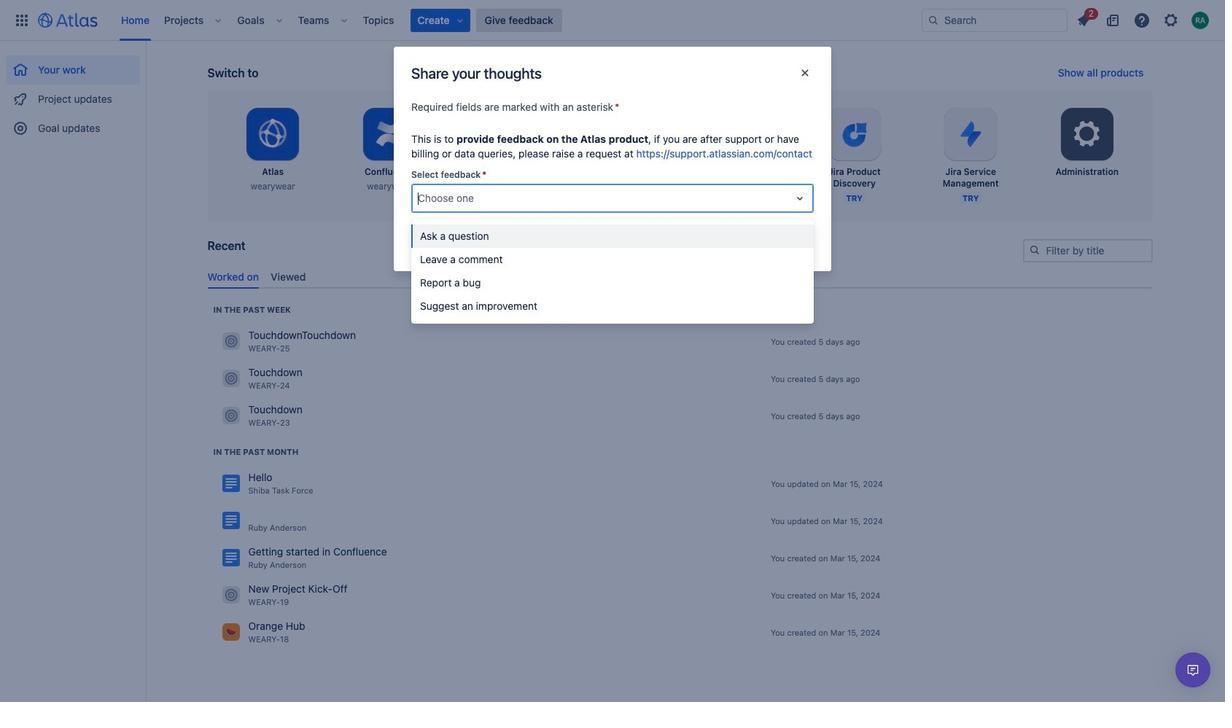Task type: describe. For each thing, give the bounding box(es) containing it.
Search field
[[922, 8, 1068, 32]]

confluence image
[[222, 512, 240, 530]]

1 confluence image from the top
[[222, 475, 240, 493]]

Filter by title field
[[1025, 241, 1152, 261]]

open intercom messenger image
[[1185, 662, 1202, 679]]

settings image
[[1070, 117, 1105, 152]]

3 townsquare image from the top
[[222, 624, 240, 642]]

close modal image
[[797, 64, 814, 82]]

2 townsquare image from the top
[[222, 407, 240, 425]]



Task type: locate. For each thing, give the bounding box(es) containing it.
tab list
[[202, 265, 1159, 289]]

banner
[[0, 0, 1226, 41]]

open image
[[792, 190, 809, 207]]

townsquare image
[[222, 333, 240, 350], [222, 407, 240, 425], [222, 624, 240, 642]]

0 vertical spatial confluence image
[[222, 475, 240, 493]]

0 vertical spatial townsquare image
[[222, 333, 240, 350]]

1 vertical spatial townsquare image
[[222, 587, 240, 604]]

None search field
[[922, 8, 1068, 32]]

confluence image
[[222, 475, 240, 493], [222, 550, 240, 567]]

2 townsquare image from the top
[[222, 587, 240, 604]]

0 vertical spatial heading
[[213, 304, 291, 316]]

1 vertical spatial townsquare image
[[222, 407, 240, 425]]

1 vertical spatial heading
[[213, 446, 299, 458]]

None text field
[[418, 191, 421, 206]]

heading for 1st townsquare icon from the top
[[213, 304, 291, 316]]

group
[[6, 41, 140, 147]]

confluence image down confluence icon
[[222, 550, 240, 567]]

1 vertical spatial confluence image
[[222, 550, 240, 567]]

1 heading from the top
[[213, 304, 291, 316]]

1 townsquare image from the top
[[222, 370, 240, 388]]

2 heading from the top
[[213, 446, 299, 458]]

search image
[[1029, 244, 1041, 256]]

2 confluence image from the top
[[222, 550, 240, 567]]

1 townsquare image from the top
[[222, 333, 240, 350]]

top element
[[9, 0, 922, 40]]

townsquare image
[[222, 370, 240, 388], [222, 587, 240, 604]]

confluence image up confluence icon
[[222, 475, 240, 493]]

search image
[[928, 14, 940, 26]]

0 vertical spatial townsquare image
[[222, 370, 240, 388]]

2 vertical spatial townsquare image
[[222, 624, 240, 642]]

help image
[[1134, 11, 1151, 29]]

heading
[[213, 304, 291, 316], [213, 446, 299, 458]]

heading for first confluence image
[[213, 446, 299, 458]]



Task type: vqa. For each thing, say whether or not it's contained in the screenshot.
2nd Confluence icon from the top of the page
yes



